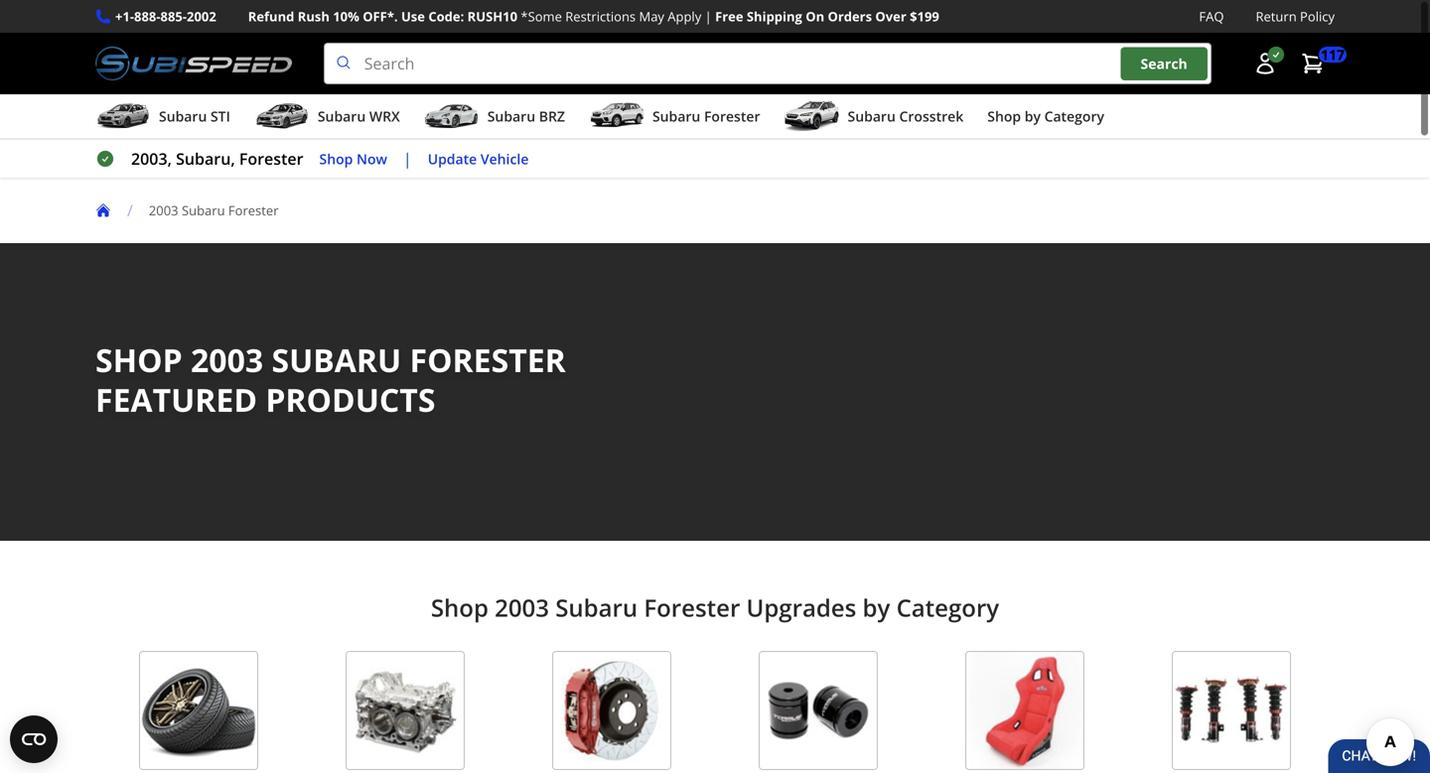 Task type: locate. For each thing, give the bounding box(es) containing it.
2 horizontal spatial 2003
[[495, 592, 549, 624]]

1 horizontal spatial shop
[[431, 592, 489, 624]]

0 horizontal spatial category
[[896, 592, 999, 624]]

2003,
[[131, 148, 172, 169]]

shop 2003 subaru forester upgrades by category
[[431, 592, 999, 624]]

0 horizontal spatial 2003
[[149, 202, 178, 220]]

restrictions
[[565, 7, 636, 25]]

shipping
[[747, 7, 802, 25]]

1 vertical spatial shop
[[319, 149, 353, 168]]

use
[[401, 7, 425, 25]]

update
[[428, 149, 477, 168]]

rush
[[298, 7, 330, 25]]

category
[[1044, 107, 1104, 126], [896, 592, 999, 624]]

+1-888-885-2002
[[115, 7, 216, 25]]

refund rush 10% off*. use code: rush10 *some restrictions may apply | free shipping on orders over $199
[[248, 7, 939, 25]]

2 vertical spatial 2003
[[495, 592, 549, 624]]

policy
[[1300, 7, 1335, 25]]

sti
[[211, 107, 230, 126]]

subaru
[[159, 107, 207, 126], [318, 107, 366, 126], [487, 107, 535, 126], [652, 107, 700, 126], [848, 107, 896, 126], [182, 202, 225, 220], [555, 592, 638, 624]]

| left free
[[705, 7, 712, 25]]

0 horizontal spatial |
[[403, 148, 412, 169]]

may
[[639, 7, 664, 25]]

shop inside dropdown button
[[987, 107, 1021, 126]]

0 horizontal spatial shop
[[319, 149, 353, 168]]

subaru
[[272, 339, 401, 382]]

| right now
[[403, 148, 412, 169]]

2003 inside "shop 2003 subaru forester featured products"
[[191, 339, 263, 382]]

upgrades
[[746, 592, 856, 624]]

117 button
[[1291, 44, 1347, 84]]

|
[[705, 7, 712, 25], [403, 148, 412, 169]]

subaru sti
[[159, 107, 230, 126]]

117
[[1321, 45, 1345, 64]]

0 horizontal spatial by
[[863, 592, 890, 624]]

shop for shop now
[[319, 149, 353, 168]]

subaru for subaru forester
[[652, 107, 700, 126]]

0 vertical spatial by
[[1025, 107, 1041, 126]]

subaru wrx button
[[254, 98, 400, 138]]

orders
[[828, 7, 872, 25]]

featured
[[95, 379, 257, 422]]

faq
[[1199, 7, 1224, 25]]

search input field
[[324, 43, 1212, 85]]

rush10
[[467, 7, 517, 25]]

subaru forester
[[652, 107, 760, 126]]

2003 subaru forester
[[149, 202, 279, 220]]

1 horizontal spatial |
[[705, 7, 712, 25]]

search
[[1141, 54, 1188, 73]]

2 vertical spatial shop
[[431, 592, 489, 624]]

update vehicle
[[428, 149, 529, 168]]

subaru inside dropdown button
[[848, 107, 896, 126]]

shop
[[95, 339, 182, 382]]

button image
[[1253, 52, 1277, 76]]

$199
[[910, 7, 939, 25]]

interior image image
[[965, 652, 1085, 771]]

2003, subaru, forester
[[131, 148, 303, 169]]

return policy
[[1256, 7, 1335, 25]]

refund
[[248, 7, 294, 25]]

0 vertical spatial |
[[705, 7, 712, 25]]

0 vertical spatial category
[[1044, 107, 1104, 126]]

crosstrek
[[899, 107, 964, 126]]

1 vertical spatial 2003
[[191, 339, 263, 382]]

drivetrain image image
[[759, 652, 878, 771]]

subaru for subaru wrx
[[318, 107, 366, 126]]

forester
[[704, 107, 760, 126], [239, 148, 303, 169], [228, 202, 279, 220], [644, 592, 740, 624]]

subaru for subaru brz
[[487, 107, 535, 126]]

1 horizontal spatial category
[[1044, 107, 1104, 126]]

1 horizontal spatial by
[[1025, 107, 1041, 126]]

subaru wrx
[[318, 107, 400, 126]]

*some
[[521, 7, 562, 25]]

subaru brz
[[487, 107, 565, 126]]

2003
[[149, 202, 178, 220], [191, 339, 263, 382], [495, 592, 549, 624]]

1 vertical spatial by
[[863, 592, 890, 624]]

search button
[[1121, 47, 1207, 80]]

1 horizontal spatial 2003
[[191, 339, 263, 382]]

off*.
[[363, 7, 398, 25]]

brakes image image
[[552, 652, 671, 771]]

brz
[[539, 107, 565, 126]]

by
[[1025, 107, 1041, 126], [863, 592, 890, 624]]

subaru sti button
[[95, 98, 230, 138]]

subaru brz button
[[424, 98, 565, 138]]

suspension image image
[[1172, 652, 1291, 771]]

+1-
[[115, 7, 134, 25]]

0 vertical spatial shop
[[987, 107, 1021, 126]]

2 horizontal spatial shop
[[987, 107, 1021, 126]]

by inside dropdown button
[[1025, 107, 1041, 126]]

shop
[[987, 107, 1021, 126], [319, 149, 353, 168], [431, 592, 489, 624]]

shop by category
[[987, 107, 1104, 126]]

forester inside subaru forester dropdown button
[[704, 107, 760, 126]]



Task type: describe. For each thing, give the bounding box(es) containing it.
2003 for shop
[[191, 339, 263, 382]]

a subaru crosstrek thumbnail image image
[[784, 101, 840, 131]]

free
[[715, 7, 743, 25]]

2003 for shop
[[495, 592, 549, 624]]

a subaru wrx thumbnail image image
[[254, 101, 310, 131]]

shop now link
[[319, 148, 387, 170]]

shop 2003 subaru forester featured products
[[95, 339, 566, 422]]

open widget image
[[10, 716, 58, 764]]

wrx
[[369, 107, 400, 126]]

+1-888-885-2002 link
[[115, 6, 216, 27]]

a subaru forester thumbnail image image
[[589, 101, 645, 131]]

return
[[1256, 7, 1297, 25]]

engine image image
[[346, 652, 465, 771]]

products
[[265, 379, 435, 422]]

forester
[[410, 339, 566, 382]]

a subaru sti thumbnail image image
[[95, 101, 151, 131]]

vehicle
[[481, 149, 529, 168]]

faq link
[[1199, 6, 1224, 27]]

shop for shop by category
[[987, 107, 1021, 126]]

888-
[[134, 7, 160, 25]]

subispeed logo image
[[95, 43, 292, 85]]

on
[[806, 7, 824, 25]]

a subaru brz thumbnail image image
[[424, 101, 479, 131]]

now
[[357, 149, 387, 168]]

2003 subaru forester link
[[149, 202, 294, 220]]

subaru crosstrek button
[[784, 98, 964, 138]]

subaru for subaru crosstrek
[[848, 107, 896, 126]]

1 vertical spatial |
[[403, 148, 412, 169]]

885-
[[160, 7, 187, 25]]

wheels and tires image image
[[139, 652, 258, 771]]

10%
[[333, 7, 359, 25]]

subaru crosstrek
[[848, 107, 964, 126]]

1 vertical spatial category
[[896, 592, 999, 624]]

over
[[875, 7, 907, 25]]

apply
[[668, 7, 701, 25]]

return policy link
[[1256, 6, 1335, 27]]

shop for shop 2003 subaru forester upgrades by category
[[431, 592, 489, 624]]

subaru forester button
[[589, 98, 760, 138]]

shop now
[[319, 149, 387, 168]]

update vehicle button
[[428, 148, 529, 170]]

home image
[[95, 203, 111, 219]]

subaru for subaru sti
[[159, 107, 207, 126]]

0 vertical spatial 2003
[[149, 202, 178, 220]]

subaru,
[[176, 148, 235, 169]]

category inside dropdown button
[[1044, 107, 1104, 126]]

/
[[127, 200, 133, 221]]

2002
[[187, 7, 216, 25]]

shop by category button
[[987, 98, 1104, 138]]

code:
[[428, 7, 464, 25]]



Task type: vqa. For each thing, say whether or not it's contained in the screenshot.
IAG Performance IAG Miami Logo Embroidered Flexfit Cap - Black - Size S/M Logo
no



